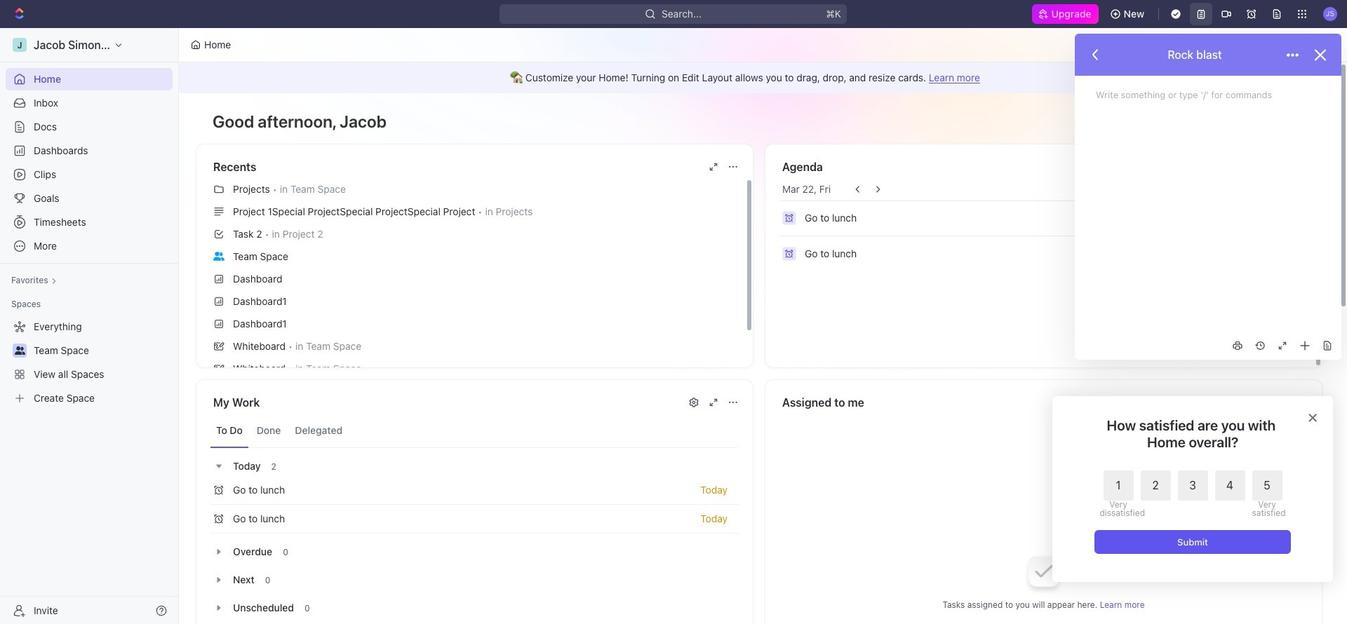 Task type: describe. For each thing, give the bounding box(es) containing it.
sidebar navigation
[[0, 28, 182, 624]]

user group image
[[213, 252, 225, 261]]



Task type: locate. For each thing, give the bounding box(es) containing it.
user group image
[[14, 347, 25, 355]]

tree inside sidebar navigation
[[6, 316, 173, 410]]

option group
[[1100, 471, 1282, 518]]

alert
[[179, 62, 1340, 93]]

tree
[[6, 316, 173, 410]]

dialog
[[1053, 396, 1333, 582]]

jacob simon's workspace, , element
[[13, 38, 27, 52]]

tab list
[[211, 414, 739, 448]]



Task type: vqa. For each thing, say whether or not it's contained in the screenshot.
3rd "51 mins" from the top
no



